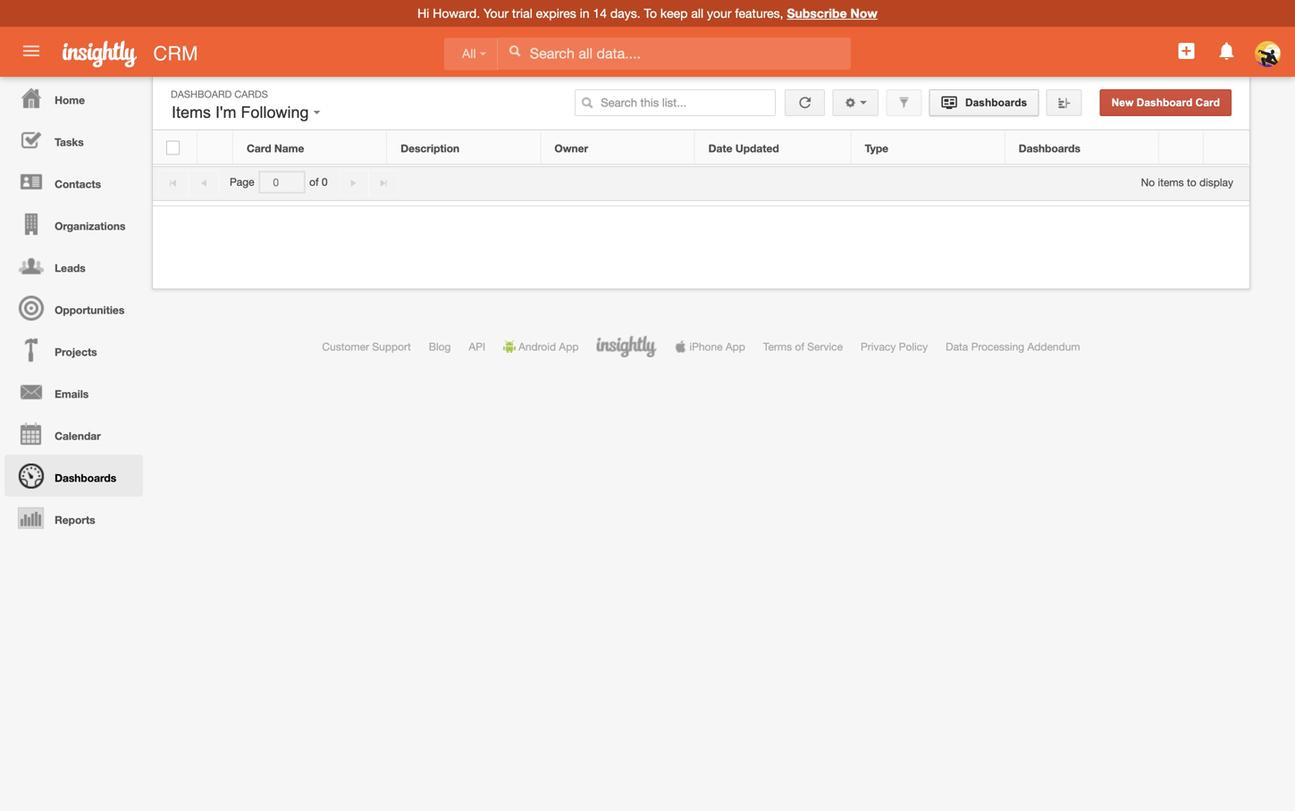 Task type: vqa. For each thing, say whether or not it's contained in the screenshot.
rightmost App
yes



Task type: describe. For each thing, give the bounding box(es) containing it.
new dashboard card
[[1112, 97, 1220, 109]]

opportunities link
[[4, 287, 143, 329]]

privacy policy
[[861, 341, 928, 353]]

your
[[707, 6, 732, 21]]

android app link
[[503, 341, 579, 353]]

no items to display
[[1141, 176, 1234, 188]]

items i'm following button
[[167, 99, 325, 126]]

to
[[644, 6, 657, 21]]

processing
[[971, 341, 1025, 353]]

cards
[[234, 88, 268, 100]]

0 vertical spatial dashboards
[[962, 97, 1027, 109]]

items
[[172, 103, 211, 122]]

reports link
[[4, 497, 143, 539]]

leads
[[55, 262, 86, 274]]

to
[[1187, 176, 1197, 188]]

2 column header from the left
[[1159, 131, 1204, 165]]

terms of service
[[763, 341, 843, 353]]

service
[[807, 341, 843, 353]]

app for android app
[[559, 341, 579, 353]]

updated
[[736, 142, 779, 155]]

now
[[851, 6, 878, 21]]

howard.
[[433, 6, 480, 21]]

app for iphone app
[[726, 341, 745, 353]]

keep
[[661, 6, 688, 21]]

trial
[[512, 6, 533, 21]]

blog
[[429, 341, 451, 353]]

0
[[322, 176, 328, 188]]

reports
[[55, 514, 95, 527]]

hi
[[418, 6, 429, 21]]

terms of service link
[[763, 341, 843, 353]]

3 column header from the left
[[1204, 131, 1249, 165]]

notifications image
[[1216, 40, 1238, 62]]

all
[[691, 6, 704, 21]]

data
[[946, 341, 968, 353]]

customer
[[322, 341, 369, 353]]

refresh list image
[[797, 97, 814, 109]]

iphone app link
[[674, 341, 745, 353]]

data processing addendum link
[[946, 341, 1080, 353]]

new
[[1112, 97, 1134, 109]]

home
[[55, 94, 85, 106]]

days.
[[610, 6, 641, 21]]

1 column header from the left
[[198, 131, 233, 165]]

api
[[469, 341, 485, 353]]

data processing addendum
[[946, 341, 1080, 353]]

api link
[[469, 341, 485, 353]]

android app
[[519, 341, 579, 353]]

0 horizontal spatial dashboards link
[[4, 455, 143, 497]]

leads link
[[4, 245, 143, 287]]

1 horizontal spatial dashboards link
[[929, 89, 1039, 116]]

white image
[[508, 45, 521, 57]]

date updated
[[709, 142, 779, 155]]

customer support link
[[322, 341, 411, 353]]

blog link
[[429, 341, 451, 353]]

1 vertical spatial card
[[247, 142, 271, 155]]

opportunities
[[55, 304, 125, 316]]

privacy policy link
[[861, 341, 928, 353]]

emails link
[[4, 371, 143, 413]]

description
[[401, 142, 460, 155]]

of 0
[[309, 176, 328, 188]]

calendar link
[[4, 413, 143, 455]]

owner
[[555, 142, 588, 155]]

android
[[519, 341, 556, 353]]

addendum
[[1028, 341, 1080, 353]]

no
[[1141, 176, 1155, 188]]

14
[[593, 6, 607, 21]]

all
[[462, 47, 476, 61]]



Task type: locate. For each thing, give the bounding box(es) containing it.
type
[[865, 142, 889, 155]]

0 vertical spatial dashboards link
[[929, 89, 1039, 116]]

1 vertical spatial of
[[795, 341, 804, 353]]

organizations
[[55, 220, 126, 232]]

0 horizontal spatial of
[[309, 176, 319, 188]]

column header down i'm
[[198, 131, 233, 165]]

of right terms
[[795, 341, 804, 353]]

contacts
[[55, 178, 101, 190]]

search image
[[581, 97, 594, 109]]

support
[[372, 341, 411, 353]]

0 horizontal spatial app
[[559, 341, 579, 353]]

calendar
[[55, 430, 101, 442]]

0 vertical spatial of
[[309, 176, 319, 188]]

iphone app
[[690, 341, 745, 353]]

column header up the display
[[1204, 131, 1249, 165]]

card left name
[[247, 142, 271, 155]]

page
[[230, 176, 254, 188]]

None checkbox
[[166, 141, 180, 155]]

0 vertical spatial card
[[1196, 97, 1220, 109]]

items
[[1158, 176, 1184, 188]]

expires
[[536, 6, 576, 21]]

dashboards
[[962, 97, 1027, 109], [1019, 142, 1081, 155], [55, 472, 116, 485]]

i'm
[[215, 103, 236, 122]]

terms
[[763, 341, 792, 353]]

0 horizontal spatial card
[[247, 142, 271, 155]]

date
[[709, 142, 733, 155]]

app right android
[[559, 341, 579, 353]]

dashboard cards
[[171, 88, 268, 100]]

show sidebar image
[[1058, 97, 1071, 109]]

privacy
[[861, 341, 896, 353]]

row containing card name
[[153, 131, 1249, 165]]

policy
[[899, 341, 928, 353]]

dashboard
[[171, 88, 232, 100], [1137, 97, 1193, 109]]

row
[[153, 131, 1249, 165]]

1 vertical spatial dashboards
[[1019, 142, 1081, 155]]

navigation
[[0, 77, 143, 539]]

organizations link
[[4, 203, 143, 245]]

1 horizontal spatial app
[[726, 341, 745, 353]]

subscribe
[[787, 6, 847, 21]]

1 vertical spatial dashboards link
[[4, 455, 143, 497]]

dashboard up items
[[171, 88, 232, 100]]

Search all data.... text field
[[499, 37, 851, 70]]

of
[[309, 176, 319, 188], [795, 341, 804, 353]]

iphone
[[690, 341, 723, 353]]

column header up no items to display
[[1159, 131, 1204, 165]]

dashboards link down calendar
[[4, 455, 143, 497]]

contacts link
[[4, 161, 143, 203]]

dashboards link
[[929, 89, 1039, 116], [4, 455, 143, 497]]

of left 0
[[309, 176, 319, 188]]

1 horizontal spatial dashboard
[[1137, 97, 1193, 109]]

1 app from the left
[[559, 341, 579, 353]]

card
[[1196, 97, 1220, 109], [247, 142, 271, 155]]

dashboards link right show list view filters icon
[[929, 89, 1039, 116]]

Search this list... text field
[[575, 89, 776, 116]]

following
[[241, 103, 309, 122]]

hi howard. your trial expires in 14 days. to keep all your features, subscribe now
[[418, 6, 878, 21]]

show list view filters image
[[898, 97, 910, 109]]

new dashboard card link
[[1100, 89, 1232, 116]]

emails
[[55, 388, 89, 400]]

card down notifications image
[[1196, 97, 1220, 109]]

navigation containing home
[[0, 77, 143, 539]]

home link
[[4, 77, 143, 119]]

tasks
[[55, 136, 84, 148]]

column header
[[198, 131, 233, 165], [1159, 131, 1204, 165], [1204, 131, 1249, 165]]

projects
[[55, 346, 97, 358]]

card name
[[247, 142, 304, 155]]

dashboards down show sidebar image
[[1019, 142, 1081, 155]]

tasks link
[[4, 119, 143, 161]]

app
[[559, 341, 579, 353], [726, 341, 745, 353]]

name
[[274, 142, 304, 155]]

customer support
[[322, 341, 411, 353]]

cog image
[[844, 97, 857, 109]]

1 horizontal spatial card
[[1196, 97, 1220, 109]]

dashboard right new
[[1137, 97, 1193, 109]]

projects link
[[4, 329, 143, 371]]

display
[[1200, 176, 1234, 188]]

crm
[[153, 42, 198, 65]]

2 app from the left
[[726, 341, 745, 353]]

app right the iphone
[[726, 341, 745, 353]]

features,
[[735, 6, 784, 21]]

all link
[[444, 38, 498, 70]]

items i'm following
[[172, 103, 313, 122]]

dashboards left show sidebar image
[[962, 97, 1027, 109]]

subscribe now link
[[787, 6, 878, 21]]

in
[[580, 6, 590, 21]]

dashboards up reports link
[[55, 472, 116, 485]]

2 vertical spatial dashboards
[[55, 472, 116, 485]]

your
[[484, 6, 509, 21]]

1 horizontal spatial of
[[795, 341, 804, 353]]

0 horizontal spatial dashboard
[[171, 88, 232, 100]]



